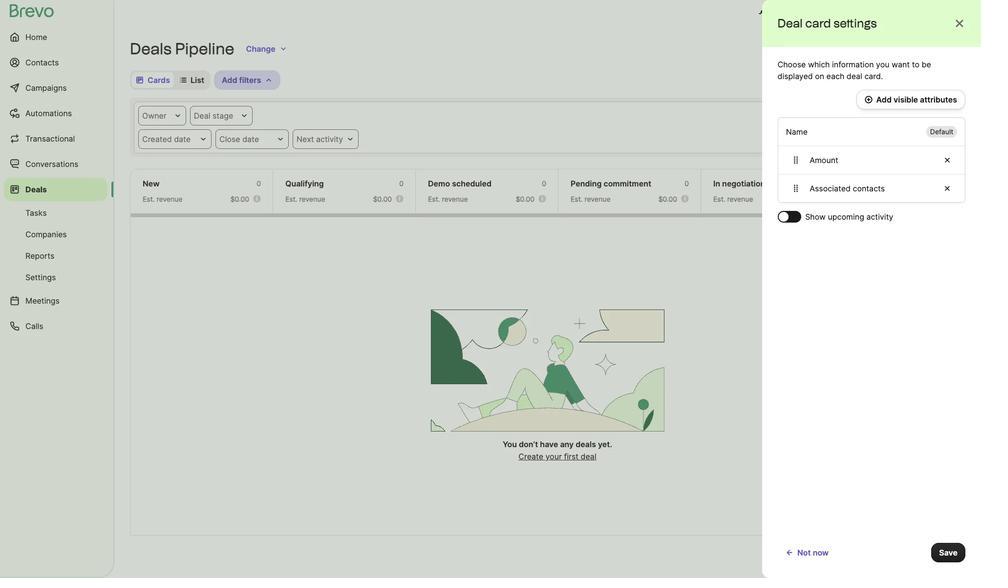 Task type: locate. For each thing, give the bounding box(es) containing it.
1 horizontal spatial deals
[[130, 40, 172, 58]]

contacts
[[25, 58, 59, 67]]

1 horizontal spatial activity
[[867, 212, 894, 222]]

4 revenue from the left
[[585, 195, 611, 203]]

automations
[[25, 108, 72, 118]]

0 vertical spatial filters
[[239, 75, 261, 85]]

deals right any
[[576, 440, 596, 450]]

2 vertical spatial deal
[[581, 452, 597, 462]]

1 vertical spatial filters
[[908, 111, 930, 121]]

3 est. revenue from the left
[[428, 195, 468, 203]]

deals pipeline
[[130, 40, 234, 58]]

2 0 from the left
[[399, 179, 404, 188]]

deal right on
[[830, 75, 847, 85]]

2 vertical spatial deal
[[194, 111, 210, 121]]

new inside new company button
[[907, 9, 924, 19]]

0 for pending commitment
[[685, 179, 689, 188]]

deal right first
[[581, 452, 597, 462]]

deal inside popup button
[[194, 111, 210, 121]]

filters down change
[[239, 75, 261, 85]]

deals inside you don't have any deals yet. create your first deal
[[576, 440, 596, 450]]

1 est. revenue from the left
[[143, 195, 183, 203]]

deals inside deals link
[[25, 185, 47, 195]]

date inside 'close date' popup button
[[242, 134, 259, 144]]

3 $0.00 from the left
[[516, 195, 535, 203]]

4 est. revenue from the left
[[571, 195, 611, 203]]

want
[[892, 60, 910, 69]]

deals up the you
[[874, 44, 894, 54]]

1 vertical spatial activity
[[867, 212, 894, 222]]

4 $0.00 from the left
[[659, 195, 677, 203]]

filters inside "button"
[[908, 111, 930, 121]]

0 horizontal spatial card
[[806, 16, 831, 30]]

on
[[816, 71, 825, 81]]

import deals
[[847, 44, 894, 54]]

add for add filters
[[222, 75, 237, 85]]

5 est. revenue from the left
[[714, 195, 753, 203]]

you
[[503, 440, 517, 450]]

date for created date
[[174, 134, 191, 144]]

1 vertical spatial new
[[143, 179, 160, 189]]

in
[[714, 179, 720, 189]]

1 horizontal spatial filters
[[908, 111, 930, 121]]

5 est. from the left
[[714, 195, 726, 203]]

deals up cards button
[[130, 40, 172, 58]]

sort button
[[762, 70, 806, 90]]

0 vertical spatial deal
[[942, 44, 958, 54]]

deal left plan
[[778, 16, 803, 30]]

clear
[[886, 111, 906, 121]]

none checkbox inside "deal card settings" dialog
[[778, 211, 802, 223]]

activity down revenue
[[867, 212, 894, 222]]

companies link
[[4, 225, 108, 244]]

first
[[564, 452, 579, 462]]

new
[[907, 9, 924, 19], [143, 179, 160, 189]]

1 vertical spatial deal
[[830, 75, 847, 85]]

1 horizontal spatial deals
[[874, 44, 894, 54]]

0 for demo scheduled
[[542, 179, 546, 188]]

automations link
[[4, 102, 108, 125]]

card inside "deal card settings" dialog
[[806, 16, 831, 30]]

create deal
[[914, 44, 958, 54]]

save button
[[932, 543, 966, 563]]

create
[[914, 44, 940, 54], [519, 452, 543, 462]]

to
[[913, 60, 920, 69]]

3 est. from the left
[[428, 195, 440, 203]]

deal down information
[[847, 71, 863, 81]]

5 $0.00 from the left
[[801, 195, 820, 203]]

1 vertical spatial create
[[519, 452, 543, 462]]

5 revenue from the left
[[727, 195, 753, 203]]

$0.00 for in negotiation
[[801, 195, 820, 203]]

add inside "deal card settings" dialog
[[877, 95, 892, 105]]

0 down amount
[[828, 179, 832, 188]]

deal inside button
[[830, 75, 847, 85]]

0 vertical spatial activity
[[316, 134, 343, 144]]

cards button
[[132, 72, 174, 88]]

0 horizontal spatial create
[[519, 452, 543, 462]]

0 left pending
[[542, 179, 546, 188]]

1 $0.00 from the left
[[231, 195, 249, 203]]

add right list
[[222, 75, 237, 85]]

deal down company
[[942, 44, 958, 54]]

create inside button
[[914, 44, 940, 54]]

est. revenue for qualifying
[[285, 195, 325, 203]]

card
[[806, 16, 831, 30], [849, 75, 866, 85]]

activity inside "deal card settings" dialog
[[867, 212, 894, 222]]

created date button
[[138, 130, 212, 149]]

add filters
[[222, 75, 261, 85]]

import deals button
[[839, 39, 903, 59]]

attributes
[[920, 95, 957, 105]]

new for new company
[[907, 9, 924, 19]]

meetings link
[[4, 289, 108, 313]]

filters
[[239, 75, 261, 85], [908, 111, 930, 121]]

created
[[142, 134, 172, 144]]

0 for qualifying
[[399, 179, 404, 188]]

2 est. revenue from the left
[[285, 195, 325, 203]]

0 vertical spatial add
[[222, 75, 237, 85]]

0 vertical spatial create
[[914, 44, 940, 54]]

est. for in negotiation
[[714, 195, 726, 203]]

card inside 'deal card' button
[[849, 75, 866, 85]]

create down don't
[[519, 452, 543, 462]]

est. for demo scheduled
[[428, 195, 440, 203]]

1 vertical spatial deal
[[847, 71, 863, 81]]

deal left the "stage"
[[194, 111, 210, 121]]

1 horizontal spatial new
[[907, 9, 924, 19]]

2 $0.00 from the left
[[373, 195, 392, 203]]

company
[[926, 9, 962, 19]]

5 0 from the left
[[828, 179, 832, 188]]

campaigns
[[25, 83, 67, 93]]

demo scheduled
[[428, 179, 492, 189]]

deals up tasks
[[25, 185, 47, 195]]

create deal button
[[907, 39, 966, 59]]

owner button
[[138, 106, 186, 126]]

import
[[847, 44, 872, 54]]

create up be
[[914, 44, 940, 54]]

contacts
[[853, 184, 885, 194]]

0 horizontal spatial deals
[[576, 440, 596, 450]]

deal card button
[[810, 70, 874, 90]]

$0.00 for new
[[231, 195, 249, 203]]

transactional
[[25, 134, 75, 144]]

have
[[540, 440, 558, 450]]

1 vertical spatial deals
[[25, 185, 47, 195]]

0 horizontal spatial deals
[[25, 185, 47, 195]]

6 $0.00 from the left
[[944, 195, 963, 203]]

0 vertical spatial deals
[[130, 40, 172, 58]]

create inside you don't have any deals yet. create your first deal
[[519, 452, 543, 462]]

0 horizontal spatial filters
[[239, 75, 261, 85]]

new for new
[[143, 179, 160, 189]]

1 revenue from the left
[[157, 195, 183, 203]]

change
[[246, 44, 275, 54]]

0 for new
[[257, 179, 261, 188]]

est. revenue for new
[[143, 195, 183, 203]]

0 for in negotiation
[[828, 179, 832, 188]]

1 horizontal spatial add
[[877, 95, 892, 105]]

0 horizontal spatial deal
[[581, 452, 597, 462]]

activity
[[316, 134, 343, 144], [867, 212, 894, 222]]

1 vertical spatial deals
[[576, 440, 596, 450]]

add filters button
[[214, 70, 281, 90]]

deals
[[130, 40, 172, 58], [25, 185, 47, 195]]

1 vertical spatial add
[[877, 95, 892, 105]]

2 horizontal spatial deal
[[942, 44, 958, 54]]

0 horizontal spatial deal
[[194, 111, 210, 121]]

list
[[191, 75, 204, 85]]

0 left demo
[[399, 179, 404, 188]]

add visible attributes button
[[857, 90, 966, 109]]

filters inside button
[[239, 75, 261, 85]]

0 left in
[[685, 179, 689, 188]]

None checkbox
[[778, 211, 802, 223]]

filters down add visible attributes
[[908, 111, 930, 121]]

new left company
[[907, 9, 924, 19]]

deal card settings dialog
[[762, 0, 981, 579]]

1 horizontal spatial deal
[[778, 16, 803, 30]]

1 0 from the left
[[257, 179, 261, 188]]

2 est. from the left
[[285, 195, 297, 203]]

next activity button
[[293, 130, 359, 149]]

2 revenue from the left
[[299, 195, 325, 203]]

0 horizontal spatial add
[[222, 75, 237, 85]]

date inside "created date" popup button
[[174, 134, 191, 144]]

2 horizontal spatial deal
[[830, 75, 847, 85]]

1 horizontal spatial deal
[[847, 71, 863, 81]]

0 horizontal spatial new
[[143, 179, 160, 189]]

deal for deal card settings
[[778, 16, 803, 30]]

date right created
[[174, 134, 191, 144]]

4 est. from the left
[[571, 195, 583, 203]]

date right close
[[242, 134, 259, 144]]

1 est. from the left
[[143, 195, 155, 203]]

0 down 'close date' popup button on the top of the page
[[257, 179, 261, 188]]

activity right next
[[316, 134, 343, 144]]

add for add visible attributes
[[877, 95, 892, 105]]

you don't have any deals yet. create your first deal
[[503, 440, 612, 462]]

2 date from the left
[[242, 134, 259, 144]]

close date button
[[216, 130, 289, 149]]

add up clear
[[877, 95, 892, 105]]

0 vertical spatial deals
[[874, 44, 894, 54]]

add visible attributes
[[877, 95, 957, 105]]

0 horizontal spatial activity
[[316, 134, 343, 144]]

3 0 from the left
[[542, 179, 546, 188]]

card for deal card settings
[[806, 16, 831, 30]]

in negotiation
[[714, 179, 765, 189]]

est. revenue for in negotiation
[[714, 195, 753, 203]]

pending commitment
[[571, 179, 651, 189]]

home link
[[4, 25, 108, 49]]

0 vertical spatial new
[[907, 9, 924, 19]]

Name search field
[[878, 70, 966, 90]]

sort
[[782, 75, 798, 85]]

card for deal card
[[849, 75, 866, 85]]

deals
[[874, 44, 894, 54], [576, 440, 596, 450]]

deal inside dialog
[[778, 16, 803, 30]]

new down created
[[143, 179, 160, 189]]

4 0 from the left
[[685, 179, 689, 188]]

save
[[939, 548, 958, 558]]

calls
[[25, 322, 43, 331]]

1 horizontal spatial create
[[914, 44, 940, 54]]

1 vertical spatial card
[[849, 75, 866, 85]]

0 vertical spatial deal
[[778, 16, 803, 30]]

deal
[[942, 44, 958, 54], [847, 71, 863, 81], [581, 452, 597, 462]]

don't
[[519, 440, 538, 450]]

3 revenue from the left
[[442, 195, 468, 203]]

conversations
[[25, 159, 78, 169]]

clear filters button
[[878, 106, 938, 126]]

activity inside popup button
[[316, 134, 343, 144]]

1 date from the left
[[174, 134, 191, 144]]

1 horizontal spatial card
[[849, 75, 866, 85]]

1 horizontal spatial date
[[242, 134, 259, 144]]

qualifying
[[285, 179, 324, 189]]

0 horizontal spatial date
[[174, 134, 191, 144]]

0 vertical spatial card
[[806, 16, 831, 30]]



Task type: vqa. For each thing, say whether or not it's contained in the screenshot.
5th Est. from left
yes



Task type: describe. For each thing, give the bounding box(es) containing it.
settings
[[834, 16, 877, 30]]

close
[[219, 134, 240, 144]]

deal inside you don't have any deals yet. create your first deal
[[581, 452, 597, 462]]

deal card settings
[[778, 16, 877, 30]]

home
[[25, 32, 47, 42]]

$0.00 for demo scheduled
[[516, 195, 535, 203]]

tasks
[[25, 208, 47, 218]]

transactional link
[[4, 127, 108, 151]]

plan
[[813, 9, 829, 19]]

reports link
[[4, 246, 108, 266]]

your
[[546, 452, 562, 462]]

deals for deals
[[25, 185, 47, 195]]

filters for clear filters
[[908, 111, 930, 121]]

close date
[[219, 134, 259, 144]]

any
[[560, 440, 574, 450]]

information
[[833, 60, 874, 69]]

revenue for in negotiation
[[727, 195, 753, 203]]

date for close date
[[242, 134, 259, 144]]

meetings
[[25, 296, 60, 306]]

deals link
[[4, 178, 108, 201]]

negotiation
[[722, 179, 765, 189]]

deal for deal card
[[830, 75, 847, 85]]

not
[[798, 548, 811, 558]]

amount
[[810, 155, 839, 165]]

and
[[797, 9, 811, 19]]

settings link
[[4, 268, 108, 287]]

deal inside create deal button
[[942, 44, 958, 54]]

name
[[786, 127, 808, 137]]

scheduled
[[452, 179, 492, 189]]

revenue for pending commitment
[[585, 195, 611, 203]]

revenue
[[856, 195, 884, 203]]

next
[[297, 134, 314, 144]]

deals for deals pipeline
[[130, 40, 172, 58]]

revenue for demo scheduled
[[442, 195, 468, 203]]

filters for add filters
[[239, 75, 261, 85]]

show upcoming activity
[[805, 212, 894, 222]]

demo
[[428, 179, 450, 189]]

revenue for qualifying
[[299, 195, 325, 203]]

calls link
[[4, 315, 108, 338]]

commitment
[[604, 179, 651, 189]]

deals inside import deals "button"
[[874, 44, 894, 54]]

visible
[[894, 95, 918, 105]]

choose which information you want to be displayed on each deal card.
[[778, 60, 932, 81]]

list button
[[176, 72, 208, 88]]

companies
[[25, 230, 67, 239]]

not now button
[[778, 543, 837, 563]]

revenue for new
[[157, 195, 183, 203]]

which
[[809, 60, 830, 69]]

new company
[[907, 9, 962, 19]]

deal stage button
[[190, 106, 253, 126]]

be
[[922, 60, 932, 69]]

won
[[856, 179, 873, 189]]

choose
[[778, 60, 806, 69]]

each
[[827, 71, 845, 81]]

upcoming
[[828, 212, 864, 222]]

usage
[[771, 9, 795, 19]]

campaigns link
[[4, 76, 108, 100]]

deal inside choose which information you want to be displayed on each deal card.
[[847, 71, 863, 81]]

yet.
[[598, 440, 612, 450]]

change button
[[238, 39, 295, 59]]

clear filters
[[886, 111, 930, 121]]

associated
[[810, 184, 851, 194]]

amount button
[[779, 146, 965, 174]]

tasks link
[[4, 203, 108, 223]]

stage
[[213, 111, 233, 121]]

est. revenue for pending commitment
[[571, 195, 611, 203]]

pipeline
[[175, 40, 234, 58]]

new company button
[[888, 4, 966, 23]]

reports
[[25, 251, 54, 261]]

est. for qualifying
[[285, 195, 297, 203]]

card.
[[865, 71, 884, 81]]

conversations link
[[4, 152, 108, 176]]

created date
[[142, 134, 191, 144]]

deal stage
[[194, 111, 233, 121]]

displayed
[[778, 71, 813, 81]]

usage and plan button
[[751, 4, 837, 23]]

pending
[[571, 179, 602, 189]]

next activity
[[297, 134, 343, 144]]

associated contacts button
[[779, 174, 965, 203]]

show
[[805, 212, 826, 222]]

owner
[[142, 111, 167, 121]]

est. for pending commitment
[[571, 195, 583, 203]]

you
[[877, 60, 890, 69]]

deal for deal stage
[[194, 111, 210, 121]]

$0.00 for qualifying
[[373, 195, 392, 203]]

default
[[930, 128, 954, 136]]

cards
[[148, 75, 170, 85]]

$0.00 for pending commitment
[[659, 195, 677, 203]]

est. revenue for demo scheduled
[[428, 195, 468, 203]]

est. for new
[[143, 195, 155, 203]]

settings
[[25, 273, 56, 282]]

not now
[[798, 548, 829, 558]]



